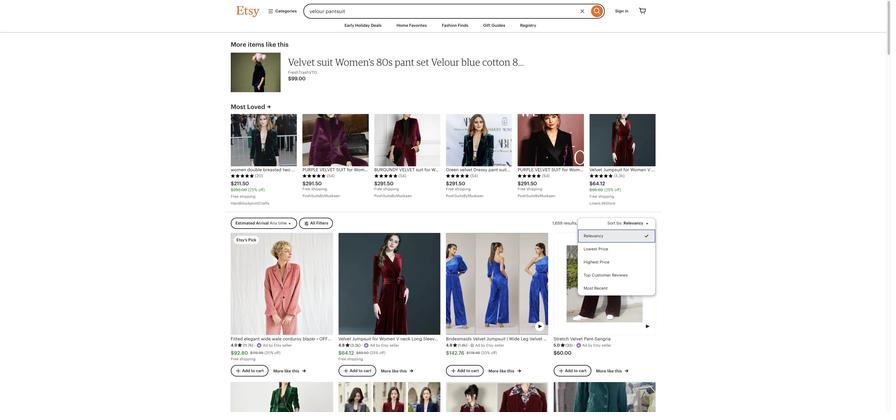 Task type: locate. For each thing, give the bounding box(es) containing it.
2 add to cart button from the left
[[338, 365, 376, 377]]

registry
[[520, 23, 536, 28]]

1 poshsuitsbymuskaan from the left
[[303, 194, 340, 198]]

0 vertical spatial 64.12
[[593, 181, 605, 187]]

items
[[248, 41, 264, 48]]

relevancy
[[624, 221, 644, 226], [584, 234, 604, 238]]

4 cart from the left
[[579, 368, 587, 373]]

4.8 up 142.76
[[446, 343, 452, 348]]

2 cart from the left
[[364, 368, 371, 373]]

menu bar
[[225, 19, 661, 33]]

more like this
[[273, 369, 300, 373], [381, 369, 408, 373], [489, 369, 515, 373], [596, 369, 623, 373]]

y down pant-
[[591, 343, 593, 348]]

3 etsy from the left
[[486, 343, 494, 348]]

more for 64.12
[[381, 369, 391, 373]]

this up green velvet 1970s 'montgomery ward' bell bottom suit image
[[615, 369, 622, 373]]

4 to from the left
[[574, 368, 578, 373]]

gift guides link
[[479, 20, 510, 31]]

2 more like this link from the left
[[381, 368, 413, 374]]

time
[[278, 221, 287, 226]]

more like this link up silver gray/ red/ blue velvet pantsuit, designer woman suit jacket + pants slim cut deluxe for smart casual/ formal/ party event/ gift image
[[381, 368, 413, 374]]

3 a from the left
[[475, 343, 478, 348]]

2 y from the left
[[378, 343, 380, 348]]

3 d from the left
[[478, 343, 480, 348]]

4 291.50 from the left
[[521, 181, 537, 187]]

purple velvet suit for women/ women pant suit/womens tuxedo /women pant suit/business suit women/women tailored suit/womens coats suit set/ image
[[518, 114, 584, 166]]

1 horizontal spatial (25%
[[370, 351, 378, 355]]

add to cart button down 60.00
[[554, 365, 591, 377]]

3 add to cart from the left
[[457, 368, 479, 373]]

add to cart button
[[231, 365, 268, 377], [338, 365, 376, 377], [446, 365, 484, 377], [554, 365, 591, 377]]

64.12 for $ 64.12 $ 85.50 (25% off) free shipping
[[342, 350, 354, 356]]

2 seller from the left
[[390, 343, 399, 348]]

price right lowest
[[599, 247, 608, 251]]

off)
[[258, 188, 265, 192], [615, 188, 621, 192], [274, 351, 280, 355], [379, 351, 385, 355], [491, 351, 497, 355]]

(54)
[[327, 174, 335, 178], [399, 174, 406, 178], [470, 174, 478, 178], [542, 174, 550, 178]]

pick
[[248, 238, 257, 242]]

2 etsy from the left
[[381, 343, 389, 348]]

0 horizontal spatial most
[[231, 103, 246, 110]]

4 b from the left
[[588, 343, 591, 348]]

more like this link up women's velvet 2 piece suit office lady business blazer&pants double breasted wedding image
[[273, 368, 306, 374]]

filters
[[316, 221, 328, 226]]

5 out of 5 stars image for women double breasted two piece suit in velvet in emerald green /emerald green/two piece suit/top/womens suit/women's suit set/wedding suit. image
[[231, 174, 254, 178]]

(20% right 178.45
[[481, 351, 490, 355]]

add to cart button down $ 64.12 $ 85.50 (25% off) free shipping
[[338, 365, 376, 377]]

3 more like this link from the left
[[489, 368, 521, 374]]

3 · from the left
[[468, 343, 470, 348]]

more like this up vintage 1970s burgundy velvet 3-piece pant suit by one main place - xs image
[[489, 369, 515, 373]]

1 5 out of 5 stars image from the left
[[231, 174, 254, 178]]

more for 92.80
[[273, 369, 283, 373]]

1 horizontal spatial product video element
[[554, 233, 656, 335]]

add to cart down "$ 142.76 $ 178.45 (20% off)"
[[457, 368, 479, 373]]

1 horizontal spatial velvet jumpsuit for women v neck long sleeves velvet romper wide leg jumpsuit fall winter jumpsuit with belt overalls plus size clothing r58 image
[[590, 114, 656, 166]]

highest price link
[[578, 256, 655, 269]]

Search for anything text field
[[303, 4, 590, 19]]

1 seller from the left
[[282, 343, 292, 348]]

3 to from the left
[[466, 368, 470, 373]]

(54) for 5 out of 5 stars image corresponding to burgundy velvet suit for women/ girl pant suit/womens tuxedo /women pant suit/business suit women/women tailored suit/womens coats suit set/ image at the top left
[[399, 174, 406, 178]]

1 add to cart from the left
[[242, 368, 264, 373]]

more like this up green velvet 1970s 'montgomery ward' bell bottom suit image
[[596, 369, 623, 373]]

a d b y etsy seller up 178.45
[[475, 343, 504, 348]]

a d b y etsy seller
[[263, 343, 292, 348], [370, 343, 399, 348], [475, 343, 504, 348], [582, 343, 612, 348]]

5 out of 5 stars image for the purple velvet suit for women/ women pant suit/womens tuxedo /women pant suit/business suit women/women tailored suit/womens coats suit set/ image
[[518, 174, 541, 178]]

$ inside freshtrashvtg $ 99.00
[[288, 76, 291, 82]]

291.50
[[306, 181, 322, 187], [378, 181, 394, 187], [449, 181, 465, 187], [521, 181, 537, 187]]

1 a from the left
[[263, 343, 266, 348]]

burgundy velvet suit for women/ girl pant suit/womens tuxedo /women pant suit/business suit women/women tailored suit/womens coats suit set/ image
[[374, 114, 440, 166]]

0 horizontal spatial (25%
[[248, 188, 257, 192]]

d for 92.80
[[265, 343, 268, 348]]

$ 291.50 free shipping poshsuitsbymuskaan for 5 out of 5 stars image corresponding to burgundy velvet suit for women/ girl pant suit/womens tuxedo /women pant suit/business suit women/women tailored suit/womens coats suit set/ image at the top left
[[374, 181, 412, 198]]

4 add to cart button from the left
[[554, 365, 591, 377]]

more like this link up vintage 1970s burgundy velvet 3-piece pant suit by one main place - xs image
[[489, 368, 521, 374]]

add to cart button down "$ 142.76 $ 178.45 (20% off)"
[[446, 365, 484, 377]]

· for 64.12
[[362, 343, 363, 348]]

6 5 out of 5 stars image from the left
[[590, 174, 613, 178]]

None search field
[[303, 4, 605, 19]]

more like this link up green velvet 1970s 'montgomery ward' bell bottom suit image
[[596, 368, 629, 374]]

2 poshsuitsbymuskaan from the left
[[374, 194, 412, 198]]

most left loved
[[231, 103, 246, 110]]

1 add to cart button from the left
[[231, 365, 268, 377]]

1 horizontal spatial most
[[584, 286, 593, 291]]

•
[[317, 337, 318, 342]]

like up silver gray/ red/ blue velvet pantsuit, designer woman suit jacket + pants slim cut deluxe for smart casual/ formal/ party event/ gift image
[[392, 369, 399, 373]]

3 b from the left
[[481, 343, 483, 348]]

2 (54) from the left
[[399, 174, 406, 178]]

1 horizontal spatial 85.50
[[592, 188, 603, 192]]

menu containing relevancy
[[578, 218, 656, 296]]

this up women's velvet 2 piece suit office lady business blazer&pants double breasted wedding image
[[292, 369, 299, 373]]

a up $ 64.12 $ 85.50 (25% off) free shipping
[[370, 343, 373, 348]]

elegant
[[244, 337, 260, 342]]

add down 142.76
[[457, 368, 465, 373]]

a d b y etsy seller down sangria
[[582, 343, 612, 348]]

menu
[[578, 218, 656, 296]]

0 vertical spatial most
[[231, 103, 246, 110]]

0 horizontal spatial relevancy
[[584, 234, 604, 238]]

1 cart from the left
[[256, 368, 264, 373]]

(25% for 64.12
[[604, 188, 614, 192]]

shipping
[[311, 187, 327, 191], [383, 187, 399, 191], [455, 187, 471, 191], [527, 187, 543, 191], [240, 194, 256, 199], [598, 194, 614, 199], [240, 357, 256, 361], [347, 357, 363, 361]]

off) inside $ 64.12 $ 85.50 (25% off) free shipping
[[379, 351, 385, 355]]

relevancy right by:
[[624, 221, 644, 226]]

1 more like this link from the left
[[273, 368, 306, 374]]

85.50 inside $ 64.12 $ 85.50 (25% off) free shipping
[[359, 351, 369, 355]]

3 add from the left
[[457, 368, 465, 373]]

highest price
[[584, 260, 610, 265]]

cart for 142.76
[[471, 368, 479, 373]]

poshsuitsbymuskaan for 'purple velvet suit for women/ women pant suit/womens suit/women pant suit/business suit women/women tailored suit/womens coats suit set/' image's 5 out of 5 stars image
[[303, 194, 340, 198]]

add to cart down $ 64.12 $ 85.50 (25% off) free shipping
[[350, 368, 371, 373]]

64.12 inside $ 64.12 $ 85.50 (25% off) free shipping
[[342, 350, 354, 356]]

0 vertical spatial velvet jumpsuit for women v neck long sleeves velvet romper wide leg jumpsuit fall winter jumpsuit with belt overalls plus size clothing r58 image
[[590, 114, 656, 166]]

2 product video element from the left
[[554, 233, 656, 335]]

lowest price link
[[578, 243, 655, 256]]

etsy for 142.76
[[486, 343, 494, 348]]

64.12 for $ 64.12 $ 85.50 (25% off) free shipping linenlifestore
[[593, 181, 605, 187]]

3 (54) from the left
[[470, 174, 478, 178]]

more items like this
[[231, 41, 289, 48]]

2 $ 291.50 free shipping poshsuitsbymuskaan from the left
[[374, 181, 412, 198]]

more
[[231, 41, 246, 48], [273, 369, 283, 373], [381, 369, 391, 373], [489, 369, 499, 373], [596, 369, 606, 373]]

add down 60.00
[[565, 368, 573, 373]]

home favorites
[[397, 23, 427, 28]]

off) for $ 92.80 $ 115.99 (20% off) free shipping
[[274, 351, 280, 355]]

fitted
[[231, 337, 243, 342]]

cart for 64.12
[[364, 368, 371, 373]]

0 horizontal spatial velvet jumpsuit for women v neck long sleeves velvet romper wide leg jumpsuit fall winter jumpsuit with belt overalls plus size clothing r58 image
[[338, 233, 440, 335]]

(20% right 115.99
[[264, 351, 273, 355]]

1 vertical spatial velvet jumpsuit for women v neck long sleeves velvet romper wide leg jumpsuit fall winter jumpsuit with belt overalls plus size clothing r58 image
[[338, 233, 440, 335]]

0 vertical spatial 85.50
[[592, 188, 603, 192]]

1 a d b y etsy seller from the left
[[263, 343, 292, 348]]

2 a d b y etsy seller from the left
[[370, 343, 399, 348]]

seller for 142.76
[[495, 343, 504, 348]]

silver gray/ red/ blue velvet pantsuit, designer woman suit jacket + pants slim cut deluxe for smart casual/ formal/ party event/ gift image
[[338, 382, 440, 412]]

4 5 out of 5 stars image from the left
[[446, 174, 469, 178]]

0 horizontal spatial (20%
[[264, 351, 273, 355]]

4 (54) from the left
[[542, 174, 550, 178]]

d down wide
[[265, 343, 268, 348]]

estimated arrival any time
[[236, 221, 287, 226]]

etsy's pick
[[236, 238, 257, 242]]

(3.3k) up $ 64.12 $ 85.50 (25% off) free shipping linenlifestore
[[614, 174, 625, 178]]

291.50 for the purple velvet suit for women/ women pant suit/womens tuxedo /women pant suit/business suit women/women tailored suit/womens coats suit set/ image 5 out of 5 stars image
[[521, 181, 537, 187]]

211.50
[[234, 181, 249, 187]]

add down $ 64.12 $ 85.50 (25% off) free shipping
[[350, 368, 358, 373]]

2 5 out of 5 stars image from the left
[[303, 174, 326, 178]]

y for 64.12
[[378, 343, 380, 348]]

64.12 inside $ 64.12 $ 85.50 (25% off) free shipping linenlifestore
[[593, 181, 605, 187]]

etsy down wale
[[274, 343, 281, 348]]

b up $ 64.12 $ 85.50 (25% off) free shipping
[[376, 343, 378, 348]]

4 a from the left
[[582, 343, 585, 348]]

add to cart
[[242, 368, 264, 373], [350, 368, 371, 373], [457, 368, 479, 373], [565, 368, 587, 373]]

like for 142.76
[[500, 369, 506, 373]]

seller
[[282, 343, 292, 348], [390, 343, 399, 348], [495, 343, 504, 348], [602, 343, 612, 348]]

2 add to cart from the left
[[350, 368, 371, 373]]

3 a d b y etsy seller from the left
[[475, 343, 504, 348]]

add to cart button down $ 92.80 $ 115.99 (20% off) free shipping
[[231, 365, 268, 377]]

poshsuitsbymuskaan for the purple velvet suit for women/ women pant suit/womens tuxedo /women pant suit/business suit women/women tailored suit/womens coats suit set/ image 5 out of 5 stars image
[[518, 194, 555, 198]]

(1.4k)
[[458, 343, 467, 348]]

1 product video element from the left
[[446, 233, 548, 335]]

0 horizontal spatial product video element
[[446, 233, 548, 335]]

more left items
[[231, 41, 246, 48]]

(54) for green velvet dressy pant suits for women wedding guest/women formal suit/custom business/prom 2 piece suits for women and girls image's 5 out of 5 stars image
[[470, 174, 478, 178]]

0 horizontal spatial 85.50
[[359, 351, 369, 355]]

fitted elegant wide wale corduroy blazer • offon clothing image
[[231, 233, 333, 335]]

3 y from the left
[[483, 343, 485, 348]]

5 5 out of 5 stars image from the left
[[518, 174, 541, 178]]

5 out of 5 stars image for 'purple velvet suit for women/ women pant suit/womens suit/women pant suit/business suit women/women tailored suit/womens coats suit set/' image
[[303, 174, 326, 178]]

0 horizontal spatial 64.12
[[342, 350, 354, 356]]

1 y from the left
[[271, 343, 273, 348]]

2 to from the left
[[359, 368, 363, 373]]

banner
[[225, 0, 661, 19]]

2 4.8 from the left
[[446, 343, 452, 348]]

b down pant-
[[588, 343, 591, 348]]

99.00
[[291, 76, 306, 82]]

2 a from the left
[[370, 343, 373, 348]]

1 $ 291.50 free shipping poshsuitsbymuskaan from the left
[[303, 181, 340, 198]]

by:
[[617, 221, 623, 226]]

1 d from the left
[[265, 343, 268, 348]]

· right (11.7k)
[[254, 343, 255, 348]]

2 291.50 from the left
[[378, 181, 394, 187]]

like up vintage 1970s burgundy velvet 3-piece pant suit by one main place - xs image
[[500, 369, 506, 373]]

1 vertical spatial price
[[600, 260, 610, 265]]

5 out of 5 stars image for green velvet dressy pant suits for women wedding guest/women formal suit/custom business/prom 2 piece suits for women and girls image
[[446, 174, 469, 178]]

5 out of 5 stars image
[[231, 174, 254, 178], [303, 174, 326, 178], [374, 174, 398, 178], [446, 174, 469, 178], [518, 174, 541, 178], [590, 174, 613, 178]]

relevancy down the ads
[[584, 234, 604, 238]]

d up 178.45
[[478, 343, 480, 348]]

1 vertical spatial most
[[584, 286, 593, 291]]

more like this link
[[273, 368, 306, 374], [381, 368, 413, 374], [489, 368, 521, 374], [596, 368, 629, 374]]

4 seller from the left
[[602, 343, 612, 348]]

fashion finds link
[[437, 20, 473, 31]]

a d b y etsy seller down wale
[[263, 343, 292, 348]]

4 y from the left
[[591, 343, 593, 348]]

early holiday deals link
[[340, 20, 386, 31]]

d up $ 64.12 $ 85.50 (25% off) free shipping
[[373, 343, 375, 348]]

85.50 inside $ 64.12 $ 85.50 (25% off) free shipping linenlifestore
[[592, 188, 603, 192]]

more up vintage 1970s burgundy velvet 3-piece pant suit by one main place - xs image
[[489, 369, 499, 373]]

arrival
[[256, 221, 269, 226]]

1 (20% from the left
[[264, 351, 273, 355]]

like up women's velvet 2 piece suit office lady business blazer&pants double breasted wedding image
[[284, 369, 291, 373]]

early
[[345, 23, 354, 28]]

4 · from the left
[[574, 343, 575, 348]]

3 more like this from the left
[[489, 369, 515, 373]]

etsy for 64.12
[[381, 343, 389, 348]]

shipping inside $ 64.12 $ 85.50 (25% off) free shipping
[[347, 357, 363, 361]]

off) inside $ 92.80 $ 115.99 (20% off) free shipping
[[274, 351, 280, 355]]

3 seller from the left
[[495, 343, 504, 348]]

1 more like this from the left
[[273, 369, 300, 373]]

free inside $ 64.12 $ 85.50 (25% off) free shipping linenlifestore
[[590, 194, 597, 199]]

$ 291.50 free shipping poshsuitsbymuskaan
[[303, 181, 340, 198], [374, 181, 412, 198], [446, 181, 484, 198], [518, 181, 555, 198]]

to for 64.12
[[359, 368, 363, 373]]

(25%
[[248, 188, 257, 192], [604, 188, 614, 192], [370, 351, 378, 355]]

offon
[[319, 337, 335, 342]]

cart
[[256, 368, 264, 373], [364, 368, 371, 373], [471, 368, 479, 373], [579, 368, 587, 373]]

1 (54) from the left
[[327, 174, 335, 178]]

$ 291.50 free shipping poshsuitsbymuskaan for green velvet dressy pant suits for women wedding guest/women formal suit/custom business/prom 2 piece suits for women and girls image's 5 out of 5 stars image
[[446, 181, 484, 198]]

1 horizontal spatial (20%
[[481, 351, 490, 355]]

y
[[271, 343, 273, 348], [378, 343, 380, 348], [483, 343, 485, 348], [591, 343, 593, 348]]

a for 92.80
[[263, 343, 266, 348]]

b down wide
[[269, 343, 271, 348]]

etsy up "$ 142.76 $ 178.45 (20% off)"
[[486, 343, 494, 348]]

64.12 down clothing
[[342, 350, 354, 356]]

seller for 92.80
[[282, 343, 292, 348]]

(33)
[[566, 343, 573, 348]]

more like this for 92.80
[[273, 369, 300, 373]]

2 add from the left
[[350, 368, 358, 373]]

to for 92.80
[[251, 368, 255, 373]]

off) inside "$ 142.76 $ 178.45 (20% off)"
[[491, 351, 497, 355]]

0 horizontal spatial (3.3k)
[[350, 343, 361, 348]]

1 add from the left
[[242, 368, 250, 373]]

(20%
[[264, 351, 273, 355], [481, 351, 490, 355]]

4 a d b y etsy seller from the left
[[582, 343, 612, 348]]

more like this link for 142.76
[[489, 368, 521, 374]]

women double breasted two piece suit in velvet in emerald green /emerald green/two piece suit/top/womens suit/women's suit set/wedding suit. image
[[231, 114, 297, 166]]

2 horizontal spatial (25%
[[604, 188, 614, 192]]

3 poshsuitsbymuskaan from the left
[[446, 194, 484, 198]]

1 vertical spatial relevancy
[[584, 234, 604, 238]]

4.8 down clothing
[[338, 343, 345, 348]]

off) inside $ 211.50 $ 282.00 (25% off) free shipping handblockprintcrafts
[[258, 188, 265, 192]]

d for 142.76
[[478, 343, 480, 348]]

64.12 up linenlifestore
[[593, 181, 605, 187]]

add down $ 92.80 $ 115.99 (20% off) free shipping
[[242, 368, 250, 373]]

1 vertical spatial 85.50
[[359, 351, 369, 355]]

(25% for 211.50
[[248, 188, 257, 192]]

· right (1.4k)
[[468, 343, 470, 348]]

$
[[288, 76, 291, 82], [231, 181, 234, 187], [303, 181, 306, 187], [374, 181, 378, 187], [446, 181, 449, 187], [518, 181, 521, 187], [590, 181, 593, 187], [231, 188, 233, 192], [590, 188, 592, 192], [231, 350, 234, 356], [338, 350, 342, 356], [446, 350, 449, 356], [554, 350, 557, 356], [250, 351, 253, 355], [356, 351, 359, 355], [467, 351, 469, 355]]

purple velvet suit for women/ women pant suit/womens suit/women pant suit/business suit women/women tailored suit/womens coats suit set/ image
[[303, 114, 369, 166]]

d
[[265, 343, 268, 348], [373, 343, 375, 348], [478, 343, 480, 348], [585, 343, 587, 348]]

0 vertical spatial relevancy
[[624, 221, 644, 226]]

banner containing categories
[[225, 0, 661, 19]]

(25% inside $ 64.12 $ 85.50 (25% off) free shipping linenlifestore
[[604, 188, 614, 192]]

results,
[[564, 221, 578, 226]]

poshsuitsbymuskaan
[[303, 194, 340, 198], [374, 194, 412, 198], [446, 194, 484, 198], [518, 194, 555, 198]]

3 add to cart button from the left
[[446, 365, 484, 377]]

1 horizontal spatial (3.3k)
[[614, 174, 625, 178]]

142.76
[[449, 350, 464, 356]]

this up silver gray/ red/ blue velvet pantsuit, designer woman suit jacket + pants slim cut deluxe for smart casual/ formal/ party event/ gift image
[[400, 369, 407, 373]]

stretch velvet pant-sangria image
[[554, 233, 656, 335]]

$ 291.50 free shipping poshsuitsbymuskaan for the purple velvet suit for women/ women pant suit/womens tuxedo /women pant suit/business suit women/women tailored suit/womens coats suit set/ image 5 out of 5 stars image
[[518, 181, 555, 198]]

0 vertical spatial price
[[599, 247, 608, 251]]

green velvet dressy pant suits for women wedding guest/women formal suit/custom business/prom 2 piece suits for women and girls image
[[446, 114, 512, 166]]

poshsuitsbymuskaan for 5 out of 5 stars image corresponding to burgundy velvet suit for women/ girl pant suit/womens tuxedo /women pant suit/business suit women/women tailored suit/womens coats suit set/ image at the top left
[[374, 194, 412, 198]]

1 horizontal spatial 4.8
[[446, 343, 452, 348]]

291.50 for green velvet dressy pant suits for women wedding guest/women formal suit/custom business/prom 2 piece suits for women and girls image's 5 out of 5 stars image
[[449, 181, 465, 187]]

menu bar containing early holiday deals
[[225, 19, 661, 33]]

4 $ 291.50 free shipping poshsuitsbymuskaan from the left
[[518, 181, 555, 198]]

off) inside $ 64.12 $ 85.50 (25% off) free shipping linenlifestore
[[615, 188, 621, 192]]

add to cart button for 92.80
[[231, 365, 268, 377]]

price up top customer reviews
[[600, 260, 610, 265]]

(3.3k) up $ 64.12 $ 85.50 (25% off) free shipping
[[350, 343, 361, 348]]

etsy
[[274, 343, 281, 348], [381, 343, 389, 348], [486, 343, 494, 348], [594, 343, 601, 348]]

2 d from the left
[[373, 343, 375, 348]]

finds
[[458, 23, 468, 28]]

off) for $ 142.76 $ 178.45 (20% off)
[[491, 351, 497, 355]]

4 poshsuitsbymuskaan from the left
[[518, 194, 555, 198]]

60.00
[[557, 350, 572, 356]]

· right (33) at the bottom right
[[574, 343, 575, 348]]

to
[[251, 368, 255, 373], [359, 368, 363, 373], [466, 368, 470, 373], [574, 368, 578, 373]]

in
[[625, 9, 629, 13]]

1 horizontal spatial 64.12
[[593, 181, 605, 187]]

sort by: relevancy
[[608, 221, 644, 226]]

most recent
[[584, 286, 608, 291]]

(20% inside $ 92.80 $ 115.99 (20% off) free shipping
[[264, 351, 273, 355]]

(3.3k)
[[614, 174, 625, 178], [350, 343, 361, 348]]

5 out of 5 stars image for burgundy velvet suit for women/ girl pant suit/womens tuxedo /women pant suit/business suit women/women tailored suit/womens coats suit set/ image at the top left
[[374, 174, 398, 178]]

3 291.50 from the left
[[449, 181, 465, 187]]

most
[[231, 103, 246, 110], [584, 286, 593, 291]]

product video element
[[446, 233, 548, 335], [554, 233, 656, 335]]

off) for $ 64.12 $ 85.50 (25% off) free shipping linenlifestore
[[615, 188, 621, 192]]

y for 142.76
[[483, 343, 485, 348]]

more like this up women's velvet 2 piece suit office lady business blazer&pants double breasted wedding image
[[273, 369, 300, 373]]

$ 92.80 $ 115.99 (20% off) free shipping
[[231, 350, 280, 361]]

1 to from the left
[[251, 368, 255, 373]]

85.50 for $ 64.12 $ 85.50 (25% off) free shipping linenlifestore
[[592, 188, 603, 192]]

y up $ 64.12 $ 85.50 (25% off) free shipping
[[378, 343, 380, 348]]

price
[[599, 247, 608, 251], [600, 260, 610, 265]]

3 cart from the left
[[471, 368, 479, 373]]

add
[[242, 368, 250, 373], [350, 368, 358, 373], [457, 368, 465, 373], [565, 368, 573, 373]]

velvet jumpsuit for women v neck long sleeves velvet romper wide leg jumpsuit fall winter jumpsuit with belt overalls plus size clothing r58 image for ·
[[338, 233, 440, 335]]

more up green velvet 1970s 'montgomery ward' bell bottom suit image
[[596, 369, 606, 373]]

a up 178.45
[[475, 343, 478, 348]]

this up vintage 1970s burgundy velvet 3-piece pant suit by one main place - xs image
[[507, 369, 514, 373]]

a down wide
[[263, 343, 266, 348]]

velvet jumpsuit for women v neck long sleeves velvet romper wide leg jumpsuit fall winter jumpsuit with belt overalls plus size clothing r58 image
[[590, 114, 656, 166], [338, 233, 440, 335]]

a down stretch velvet pant-sangria
[[582, 343, 585, 348]]

3 5 out of 5 stars image from the left
[[374, 174, 398, 178]]

cart for 92.80
[[256, 368, 264, 373]]

1 etsy from the left
[[274, 343, 281, 348]]

(20% inside "$ 142.76 $ 178.45 (20% off)"
[[481, 351, 490, 355]]

·
[[254, 343, 255, 348], [362, 343, 363, 348], [468, 343, 470, 348], [574, 343, 575, 348]]

most left recent
[[584, 286, 593, 291]]

d down pant-
[[585, 343, 587, 348]]

more for 142.76
[[489, 369, 499, 373]]

with
[[578, 221, 587, 226]]

sort
[[608, 221, 616, 226]]

ads
[[588, 221, 595, 226]]

1 b from the left
[[269, 343, 271, 348]]

5 out of 5 stars image for velvet jumpsuit for women v neck long sleeves velvet romper wide leg jumpsuit fall winter jumpsuit with belt overalls plus size clothing r58 image associated with (3.3k)
[[590, 174, 613, 178]]

3 $ 291.50 free shipping poshsuitsbymuskaan from the left
[[446, 181, 484, 198]]

price for highest price
[[600, 260, 610, 265]]

· up $ 64.12 $ 85.50 (25% off) free shipping
[[362, 343, 363, 348]]

0 horizontal spatial 4.8
[[338, 343, 345, 348]]

add to cart down $ 92.80 $ 115.99 (20% off) free shipping
[[242, 368, 264, 373]]

b up "$ 142.76 $ 178.45 (20% off)"
[[481, 343, 483, 348]]

2 · from the left
[[362, 343, 363, 348]]

add to cart down 60.00
[[565, 368, 587, 373]]

1 4.8 from the left
[[338, 343, 345, 348]]

shipping inside $ 211.50 $ 282.00 (25% off) free shipping handblockprintcrafts
[[240, 194, 256, 199]]

etsy up $ 64.12 $ 85.50 (25% off) free shipping
[[381, 343, 389, 348]]

more like this up silver gray/ red/ blue velvet pantsuit, designer woman suit jacket + pants slim cut deluxe for smart casual/ formal/ party event/ gift image
[[381, 369, 408, 373]]

2 b from the left
[[376, 343, 378, 348]]

1 291.50 from the left
[[306, 181, 322, 187]]

y down wale
[[271, 343, 273, 348]]

(25% inside $ 211.50 $ 282.00 (25% off) free shipping handblockprintcrafts
[[248, 188, 257, 192]]

2 more like this from the left
[[381, 369, 408, 373]]

b
[[269, 343, 271, 348], [376, 343, 378, 348], [481, 343, 483, 348], [588, 343, 591, 348]]

2 (20% from the left
[[481, 351, 490, 355]]

sign
[[615, 9, 624, 13]]

etsy down sangria
[[594, 343, 601, 348]]

1 · from the left
[[254, 343, 255, 348]]

115.99
[[253, 351, 263, 355]]

a d b y etsy seller up $ 64.12 $ 85.50 (25% off) free shipping
[[370, 343, 399, 348]]

more up women's velvet 2 piece suit office lady business blazer&pants double breasted wedding image
[[273, 369, 283, 373]]

a d b y etsy seller for 142.76
[[475, 343, 504, 348]]

more up silver gray/ red/ blue velvet pantsuit, designer woman suit jacket + pants slim cut deluxe for smart casual/ formal/ party event/ gift image
[[381, 369, 391, 373]]

1 vertical spatial 64.12
[[342, 350, 354, 356]]

free inside $ 211.50 $ 282.00 (25% off) free shipping handblockprintcrafts
[[231, 194, 239, 199]]

to for 142.76
[[466, 368, 470, 373]]

y up "$ 142.76 $ 178.45 (20% off)"
[[483, 343, 485, 348]]

this for 64.12
[[400, 369, 407, 373]]



Task type: describe. For each thing, give the bounding box(es) containing it.
sign in button
[[611, 6, 633, 17]]

freshtrashvtg $ 99.00
[[288, 70, 317, 82]]

add to cart button for 64.12
[[338, 365, 376, 377]]

free inside $ 92.80 $ 115.99 (20% off) free shipping
[[231, 357, 239, 361]]

291.50 for 5 out of 5 stars image corresponding to burgundy velvet suit for women/ girl pant suit/womens tuxedo /women pant suit/business suit women/women tailored suit/womens coats suit set/ image at the top left
[[378, 181, 394, 187]]

wale
[[272, 337, 282, 342]]

add to cart for 92.80
[[242, 368, 264, 373]]

1 vertical spatial (3.3k)
[[350, 343, 361, 348]]

1,659
[[553, 221, 563, 226]]

home favorites link
[[392, 20, 432, 31]]

etsy's
[[236, 238, 247, 242]]

1,659 results, with ads
[[553, 221, 595, 226]]

seller for 64.12
[[390, 343, 399, 348]]

velvet
[[570, 337, 583, 342]]

women's velvet 2 piece suit office lady business blazer&pants double breasted wedding image
[[231, 382, 333, 412]]

add to cart for 64.12
[[350, 368, 371, 373]]

4.9
[[231, 343, 237, 348]]

most recent link
[[578, 282, 655, 295]]

all filters
[[310, 221, 328, 226]]

add for 142.76
[[457, 368, 465, 373]]

4 d from the left
[[585, 343, 587, 348]]

highest
[[584, 260, 599, 265]]

most for most recent
[[584, 286, 593, 291]]

$ inside "$ 142.76 $ 178.45 (20% off)"
[[467, 351, 469, 355]]

all filters button
[[299, 218, 333, 229]]

pant-
[[584, 337, 595, 342]]

4.8 for 142.76
[[446, 343, 452, 348]]

4 add from the left
[[565, 368, 573, 373]]

recent
[[594, 286, 608, 291]]

price for lowest price
[[599, 247, 608, 251]]

clothing
[[336, 337, 354, 342]]

gift
[[483, 23, 491, 28]]

b for 92.80
[[269, 343, 271, 348]]

$ 60.00
[[554, 350, 572, 356]]

favorites
[[409, 23, 427, 28]]

relevancy link
[[578, 230, 655, 243]]

most for most loved
[[231, 103, 246, 110]]

$ 64.12 $ 85.50 (25% off) free shipping
[[338, 350, 385, 361]]

92.80
[[234, 350, 248, 356]]

all
[[310, 221, 315, 226]]

categories button
[[263, 6, 301, 17]]

more like this for 142.76
[[489, 369, 515, 373]]

most loved link
[[231, 102, 272, 111]]

more like this for 64.12
[[381, 369, 408, 373]]

customer
[[592, 273, 611, 278]]

more like this link for 64.12
[[381, 368, 413, 374]]

a d b y etsy seller for 92.80
[[263, 343, 292, 348]]

green velvet 1970s 'montgomery ward' bell bottom suit image
[[554, 382, 656, 412]]

free inside $ 64.12 $ 85.50 (25% off) free shipping
[[338, 357, 346, 361]]

4 etsy from the left
[[594, 343, 601, 348]]

$ 291.50 free shipping poshsuitsbymuskaan for 'purple velvet suit for women/ women pant suit/womens suit/women pant suit/business suit women/women tailored suit/womens coats suit set/' image's 5 out of 5 stars image
[[303, 181, 340, 198]]

5.0
[[554, 343, 560, 348]]

b for 64.12
[[376, 343, 378, 348]]

lowest
[[584, 247, 597, 251]]

d for 64.12
[[373, 343, 375, 348]]

a d b y etsy seller for 64.12
[[370, 343, 399, 348]]

· for 142.76
[[468, 343, 470, 348]]

loved
[[247, 103, 265, 110]]

4 more like this from the left
[[596, 369, 623, 373]]

this for 142.76
[[507, 369, 514, 373]]

· for 92.80
[[254, 343, 255, 348]]

velvet jumpsuit for women v neck long sleeves velvet romper wide leg jumpsuit fall winter jumpsuit with belt overalls plus size clothing r58 image for (3.3k)
[[590, 114, 656, 166]]

lowest price
[[584, 247, 608, 251]]

like for 64.12
[[392, 369, 399, 373]]

holiday
[[355, 23, 370, 28]]

top customer reviews link
[[578, 269, 655, 282]]

estimated
[[236, 221, 255, 226]]

add for 92.80
[[242, 368, 250, 373]]

291.50 for 'purple velvet suit for women/ women pant suit/womens suit/women pant suit/business suit women/women tailored suit/womens coats suit set/' image's 5 out of 5 stars image
[[306, 181, 322, 187]]

add to cart for 142.76
[[457, 368, 479, 373]]

home
[[397, 23, 408, 28]]

reviews
[[612, 273, 628, 278]]

add for 64.12
[[350, 368, 358, 373]]

(54) for 'purple velvet suit for women/ women pant suit/womens suit/women pant suit/business suit women/women tailored suit/womens coats suit set/' image's 5 out of 5 stars image
[[327, 174, 335, 178]]

stretch velvet pant-sangria
[[554, 337, 611, 342]]

4 add to cart from the left
[[565, 368, 587, 373]]

registry link
[[516, 20, 541, 31]]

early holiday deals
[[345, 23, 382, 28]]

$ 211.50 $ 282.00 (25% off) free shipping handblockprintcrafts
[[231, 181, 270, 206]]

off) for $ 211.50 $ 282.00 (25% off) free shipping handblockprintcrafts
[[258, 188, 265, 192]]

like up green velvet 1970s 'montgomery ward' bell bottom suit image
[[607, 369, 614, 373]]

4.8 for 64.12
[[338, 343, 345, 348]]

shipping inside $ 92.80 $ 115.99 (20% off) free shipping
[[240, 357, 256, 361]]

none search field inside 'banner'
[[303, 4, 605, 19]]

y for 92.80
[[271, 343, 273, 348]]

top customer reviews
[[584, 273, 628, 278]]

282.00
[[233, 188, 247, 192]]

shipping inside $ 64.12 $ 85.50 (25% off) free shipping linenlifestore
[[598, 194, 614, 199]]

bridesmaids velvet jumpsuit | wide leg velvet jumpsuit | bridesmaid elegant wrap jumpsuit | royal blue one shoulder jumpsuit image
[[446, 233, 548, 335]]

any
[[270, 221, 277, 226]]

sign in
[[615, 9, 629, 13]]

handblockprintcrafts
[[231, 201, 270, 206]]

linenlifestore
[[590, 201, 615, 206]]

etsy for 92.80
[[274, 343, 281, 348]]

85.50 for $ 64.12 $ 85.50 (25% off) free shipping
[[359, 351, 369, 355]]

(20% for 142.76
[[481, 351, 490, 355]]

gift guides
[[483, 23, 505, 28]]

b for 142.76
[[481, 343, 483, 348]]

freshtrashvtg
[[288, 70, 317, 75]]

(54) for the purple velvet suit for women/ women pant suit/womens tuxedo /women pant suit/business suit women/women tailored suit/womens coats suit set/ image 5 out of 5 stars image
[[542, 174, 550, 178]]

$ 142.76 $ 178.45 (20% off)
[[446, 350, 497, 356]]

poshsuitsbymuskaan for green velvet dressy pant suits for women wedding guest/women formal suit/custom business/prom 2 piece suits for women and girls image's 5 out of 5 stars image
[[446, 194, 484, 198]]

stretch
[[554, 337, 569, 342]]

a for 64.12
[[370, 343, 373, 348]]

this right items
[[278, 41, 289, 48]]

a for 142.76
[[475, 343, 478, 348]]

more like this link for 92.80
[[273, 368, 306, 374]]

(25% inside $ 64.12 $ 85.50 (25% off) free shipping
[[370, 351, 378, 355]]

0 vertical spatial (3.3k)
[[614, 174, 625, 178]]

vintage 1970s burgundy velvet 3-piece pant suit by one main place - xs image
[[446, 382, 548, 412]]

deals
[[371, 23, 382, 28]]

fitted elegant wide wale corduroy blazer • offon clothing
[[231, 337, 354, 342]]

blazer
[[303, 337, 316, 342]]

like for 92.80
[[284, 369, 291, 373]]

most loved
[[231, 103, 265, 110]]

sangria
[[595, 337, 611, 342]]

178.45
[[469, 351, 480, 355]]

this for 92.80
[[292, 369, 299, 373]]

velvet suit women's 80s pant set velour blue cotton 80s sport suit pajamas style set velour pantsuit blue velvet pantsuit athletic suit image
[[231, 53, 281, 92]]

corduroy
[[283, 337, 302, 342]]

(11.7k)
[[243, 343, 253, 348]]

1 horizontal spatial relevancy
[[624, 221, 644, 226]]

(20)
[[255, 174, 263, 178]]

top
[[584, 273, 591, 278]]

add to cart button for 142.76
[[446, 365, 484, 377]]

like right items
[[266, 41, 276, 48]]

product video element for $ 142.76 $ 178.45 (20% off)
[[446, 233, 548, 335]]

(20% for 92.80
[[264, 351, 273, 355]]

fashion
[[442, 23, 457, 28]]

fashion finds
[[442, 23, 468, 28]]

off) for $ 64.12 $ 85.50 (25% off) free shipping
[[379, 351, 385, 355]]

4 more like this link from the left
[[596, 368, 629, 374]]

$ 64.12 $ 85.50 (25% off) free shipping linenlifestore
[[590, 181, 621, 206]]

guides
[[492, 23, 505, 28]]

product video element for $ 60.00
[[554, 233, 656, 335]]

wide
[[261, 337, 271, 342]]

categories
[[275, 9, 297, 13]]



Task type: vqa. For each thing, say whether or not it's contained in the screenshot.
'Early Holiday Deals' link
yes



